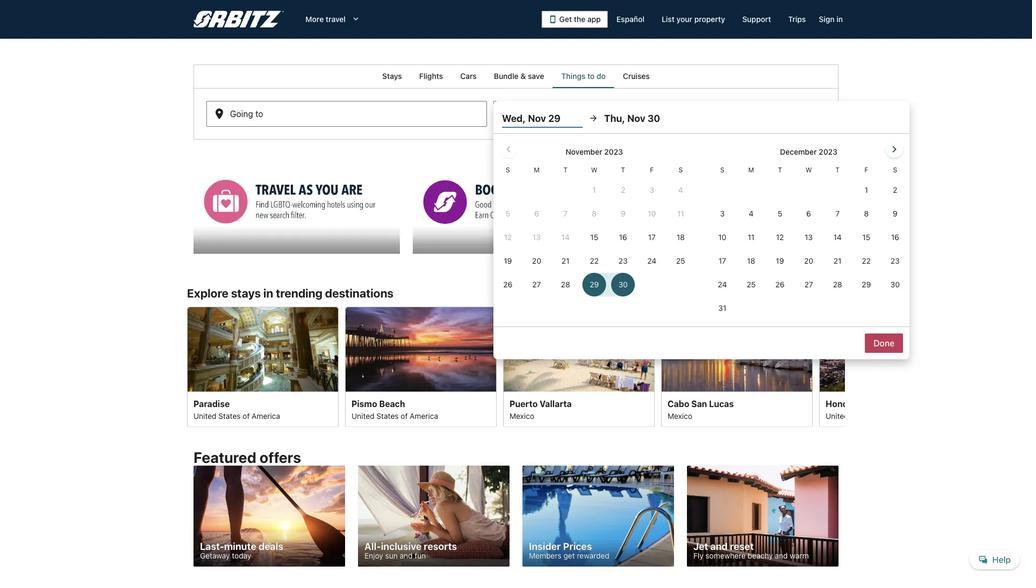 Task type: locate. For each thing, give the bounding box(es) containing it.
1 2023 from the left
[[605, 148, 623, 157]]

lucas
[[709, 399, 734, 409]]

3 states from the left
[[851, 412, 873, 421]]

0 horizontal spatial states
[[219, 412, 241, 421]]

0 horizontal spatial f
[[650, 166, 654, 174]]

0 vertical spatial in
[[837, 15, 843, 24]]

t down november
[[564, 166, 568, 174]]

t down december
[[778, 166, 782, 174]]

done button
[[865, 334, 904, 353]]

in right stays on the left of page
[[263, 286, 273, 300]]

29 inside button
[[535, 113, 545, 123]]

thu,
[[605, 112, 625, 124]]

2 united from the left
[[352, 412, 375, 421]]

states down paradise
[[219, 412, 241, 421]]

pismo beach united states of america
[[352, 399, 438, 421]]

2 of from the left
[[401, 412, 408, 421]]

getaway
[[200, 552, 230, 561]]

paradise united states of america
[[194, 399, 280, 421]]

trips link
[[780, 10, 815, 29]]

0 horizontal spatial m
[[534, 166, 540, 174]]

1 horizontal spatial and
[[711, 541, 728, 553]]

0 horizontal spatial united
[[194, 412, 217, 421]]

of
[[243, 412, 250, 421], [401, 412, 408, 421], [875, 412, 882, 421]]

america for paradise
[[252, 412, 280, 421]]

bundle & save link
[[485, 65, 553, 88]]

w
[[591, 166, 598, 174], [806, 166, 812, 174]]

list your property link
[[653, 10, 734, 29]]

s
[[506, 166, 510, 174], [679, 166, 683, 174], [721, 166, 725, 174], [894, 166, 898, 174]]

2023 right november
[[605, 148, 623, 157]]

3 t from the left
[[778, 166, 782, 174]]

0 horizontal spatial of
[[243, 412, 250, 421]]

last-minute deals getaway today
[[200, 541, 284, 561]]

featured offers main content
[[0, 65, 1033, 581]]

destinations
[[325, 286, 394, 300]]

t
[[564, 166, 568, 174], [621, 166, 625, 174], [778, 166, 782, 174], [836, 166, 840, 174]]

united inside honolulu united states of america
[[826, 412, 849, 421]]

1 of from the left
[[243, 412, 250, 421]]

1 states from the left
[[219, 412, 241, 421]]

29 left - on the top of the page
[[535, 113, 545, 123]]

sign
[[819, 15, 835, 24]]

states down honolulu
[[851, 412, 873, 421]]

of inside honolulu united states of america
[[875, 412, 882, 421]]

2 america from the left
[[410, 412, 438, 421]]

and
[[711, 541, 728, 553], [400, 552, 413, 561], [775, 552, 788, 561]]

3 united from the left
[[826, 412, 849, 421]]

2 horizontal spatial states
[[851, 412, 873, 421]]

stays
[[231, 286, 261, 300]]

1 horizontal spatial mexico
[[668, 412, 693, 421]]

1 horizontal spatial america
[[410, 412, 438, 421]]

0 horizontal spatial 29
[[535, 113, 545, 123]]

m
[[534, 166, 540, 174], [749, 166, 754, 174]]

2023 right december
[[819, 148, 838, 157]]

america inside paradise united states of america
[[252, 412, 280, 421]]

2 horizontal spatial america
[[884, 412, 913, 421]]

stays link
[[374, 65, 411, 88]]

1 america from the left
[[252, 412, 280, 421]]

w down november 2023
[[591, 166, 598, 174]]

and left fun
[[400, 552, 413, 561]]

fly
[[694, 552, 704, 561]]

warm
[[790, 552, 809, 561]]

0 horizontal spatial mexico
[[510, 412, 535, 421]]

2 2023 from the left
[[819, 148, 838, 157]]

states
[[219, 412, 241, 421], [377, 412, 399, 421], [851, 412, 873, 421]]

2 mexico from the left
[[668, 412, 693, 421]]

trending
[[276, 286, 323, 300]]

1 m from the left
[[534, 166, 540, 174]]

featured offers region
[[187, 443, 845, 574]]

f for december 2023
[[865, 166, 869, 174]]

get
[[564, 552, 575, 561]]

t down november 2023
[[621, 166, 625, 174]]

sign in button
[[815, 10, 848, 29]]

reset
[[730, 541, 754, 553]]

united down "pismo"
[[352, 412, 375, 421]]

states inside paradise united states of america
[[219, 412, 241, 421]]

30 right - on the top of the page
[[572, 113, 582, 123]]

1 horizontal spatial 29
[[548, 112, 561, 124]]

rewarded
[[577, 552, 610, 561]]

do
[[597, 72, 606, 81]]

states inside pismo beach united states of america
[[377, 412, 399, 421]]

more travel
[[306, 15, 346, 24]]

0 horizontal spatial and
[[400, 552, 413, 561]]

and right jet
[[711, 541, 728, 553]]

1 horizontal spatial m
[[749, 166, 754, 174]]

november 2023
[[566, 148, 623, 157]]

and inside all-inclusive resorts enjoy sun and fun
[[400, 552, 413, 561]]

and left warm at the right bottom
[[775, 552, 788, 561]]

united inside paradise united states of america
[[194, 412, 217, 421]]

1 horizontal spatial 30
[[648, 112, 660, 124]]

america inside honolulu united states of america
[[884, 412, 913, 421]]

america for honolulu
[[884, 412, 913, 421]]

1 horizontal spatial w
[[806, 166, 812, 174]]

wed,
[[502, 112, 526, 124]]

america
[[252, 412, 280, 421], [410, 412, 438, 421], [884, 412, 913, 421]]

0 horizontal spatial 30
[[572, 113, 582, 123]]

enjoy
[[365, 552, 383, 561]]

mexico down the cabo
[[668, 412, 693, 421]]

orbitz logo image
[[194, 11, 284, 28]]

0 horizontal spatial america
[[252, 412, 280, 421]]

nov
[[528, 112, 546, 124], [628, 112, 646, 124], [517, 113, 533, 123], [554, 113, 569, 123]]

29 right wed,
[[548, 112, 561, 124]]

0 horizontal spatial 2023
[[605, 148, 623, 157]]

1 w from the left
[[591, 166, 598, 174]]

3 america from the left
[[884, 412, 913, 421]]

support link
[[734, 10, 780, 29]]

of inside paradise united states of america
[[243, 412, 250, 421]]

trips
[[789, 15, 806, 24]]

3 of from the left
[[875, 412, 882, 421]]

1 horizontal spatial of
[[401, 412, 408, 421]]

america inside pismo beach united states of america
[[410, 412, 438, 421]]

offers
[[260, 449, 301, 467]]

1 horizontal spatial 2023
[[819, 148, 838, 157]]

1 united from the left
[[194, 412, 217, 421]]

december
[[780, 148, 817, 157]]

last-
[[200, 541, 224, 553]]

1 horizontal spatial united
[[352, 412, 375, 421]]

0 horizontal spatial w
[[591, 166, 598, 174]]

30 right thu,
[[648, 112, 660, 124]]

explore stays in trending destinations
[[187, 286, 394, 300]]

2 horizontal spatial united
[[826, 412, 849, 421]]

in inside featured offers main content
[[263, 286, 273, 300]]

san
[[692, 399, 707, 409]]

2 horizontal spatial of
[[875, 412, 882, 421]]

united
[[194, 412, 217, 421], [352, 412, 375, 421], [826, 412, 849, 421]]

2 w from the left
[[806, 166, 812, 174]]

honolulu united states of america
[[826, 399, 913, 421]]

1 vertical spatial in
[[263, 286, 273, 300]]

cars
[[460, 72, 477, 81]]

2023 for november 2023
[[605, 148, 623, 157]]

1 mexico from the left
[[510, 412, 535, 421]]

nov 29 - nov 30
[[517, 113, 582, 123]]

tab list containing stays
[[194, 65, 839, 88]]

united down honolulu
[[826, 412, 849, 421]]

united down paradise
[[194, 412, 217, 421]]

0 horizontal spatial in
[[263, 286, 273, 300]]

states inside honolulu united states of america
[[851, 412, 873, 421]]

puerto
[[510, 399, 538, 409]]

2 f from the left
[[865, 166, 869, 174]]

2 m from the left
[[749, 166, 754, 174]]

done
[[874, 339, 895, 349]]

in
[[837, 15, 843, 24], [263, 286, 273, 300]]

bundle
[[494, 72, 519, 81]]

29
[[548, 112, 561, 124], [535, 113, 545, 123]]

w down december 2023
[[806, 166, 812, 174]]

1 horizontal spatial states
[[377, 412, 399, 421]]

wed, nov 29 button
[[502, 109, 583, 128]]

1 horizontal spatial in
[[837, 15, 843, 24]]

1 f from the left
[[650, 166, 654, 174]]

4 t from the left
[[836, 166, 840, 174]]

2 states from the left
[[377, 412, 399, 421]]

minute
[[224, 541, 256, 553]]

of for paradise
[[243, 412, 250, 421]]

of inside pismo beach united states of america
[[401, 412, 408, 421]]

beachy
[[748, 552, 773, 561]]

3 s from the left
[[721, 166, 725, 174]]

mexico inside cabo san lucas mexico
[[668, 412, 693, 421]]

30
[[648, 112, 660, 124], [572, 113, 582, 123]]

1 horizontal spatial f
[[865, 166, 869, 174]]

in right sign
[[837, 15, 843, 24]]

states down beach
[[377, 412, 399, 421]]

f
[[650, 166, 654, 174], [865, 166, 869, 174]]

t down december 2023
[[836, 166, 840, 174]]

previous month image
[[502, 143, 515, 156]]

tab list
[[194, 65, 839, 88]]

las vegas featuring interior views image
[[187, 307, 339, 392]]

cruises link
[[615, 65, 659, 88]]

mexico down puerto
[[510, 412, 535, 421]]

things to do
[[562, 72, 606, 81]]



Task type: describe. For each thing, give the bounding box(es) containing it.
español
[[617, 15, 645, 24]]

members
[[529, 552, 562, 561]]

w for december
[[806, 166, 812, 174]]

deals
[[259, 541, 284, 553]]

thu, nov 30 button
[[605, 109, 685, 128]]

makiki - lower punchbowl - tantalus showing landscape views, a sunset and a city image
[[820, 307, 971, 392]]

united for honolulu
[[826, 412, 849, 421]]

resorts
[[424, 541, 457, 553]]

4 s from the left
[[894, 166, 898, 174]]

app
[[588, 15, 601, 24]]

flights link
[[411, 65, 452, 88]]

get the app link
[[542, 11, 608, 28]]

bundle & save
[[494, 72, 544, 81]]

cabo
[[668, 399, 690, 409]]

1 t from the left
[[564, 166, 568, 174]]

pismo
[[352, 399, 377, 409]]

today
[[232, 552, 251, 561]]

show previous card image
[[181, 361, 194, 374]]

december 2023
[[780, 148, 838, 157]]

29 inside button
[[548, 112, 561, 124]]

-
[[548, 113, 552, 123]]

all-inclusive resorts enjoy sun and fun
[[365, 541, 457, 561]]

español button
[[608, 10, 653, 29]]

states for honolulu
[[851, 412, 873, 421]]

show next card image
[[839, 361, 852, 374]]

property
[[695, 15, 725, 24]]

2 s from the left
[[679, 166, 683, 174]]

download the app button image
[[549, 15, 557, 24]]

honolulu
[[826, 399, 863, 409]]

get the app
[[560, 15, 601, 24]]

1 s from the left
[[506, 166, 510, 174]]

sun
[[385, 552, 398, 561]]

flights
[[419, 72, 443, 81]]

things
[[562, 72, 586, 81]]

cars link
[[452, 65, 485, 88]]

stays
[[382, 72, 402, 81]]

f for november 2023
[[650, 166, 654, 174]]

your
[[677, 15, 693, 24]]

united for paradise
[[194, 412, 217, 421]]

insider prices members get rewarded
[[529, 541, 610, 561]]

featured offers
[[194, 449, 301, 467]]

in inside dropdown button
[[837, 15, 843, 24]]

things to do link
[[553, 65, 615, 88]]

more
[[306, 15, 324, 24]]

puerto vallarta showing a beach, general coastal views and kayaking or canoeing image
[[503, 307, 655, 392]]

support
[[743, 15, 771, 24]]

save
[[528, 72, 544, 81]]

list
[[662, 15, 675, 24]]

nov 29 - nov 30 button
[[494, 101, 775, 127]]

w for november
[[591, 166, 598, 174]]

paradise
[[194, 399, 230, 409]]

next month image
[[888, 143, 901, 156]]

united inside pismo beach united states of america
[[352, 412, 375, 421]]

november
[[566, 148, 603, 157]]

to
[[588, 72, 595, 81]]

insider
[[529, 541, 561, 553]]

jet
[[694, 541, 709, 553]]

2023 for december 2023
[[819, 148, 838, 157]]

all-
[[365, 541, 381, 553]]

2 t from the left
[[621, 166, 625, 174]]

vallarta
[[540, 399, 572, 409]]

thu, nov 30
[[605, 112, 660, 124]]

mexico inside 'puerto vallarta mexico'
[[510, 412, 535, 421]]

of for honolulu
[[875, 412, 882, 421]]

explore
[[187, 286, 229, 300]]

30 inside button
[[572, 113, 582, 123]]

states for paradise
[[219, 412, 241, 421]]

jet and reset fly somewhere beachy and warm
[[694, 541, 809, 561]]

get
[[560, 15, 572, 24]]

30 inside button
[[648, 112, 660, 124]]

prices
[[563, 541, 592, 553]]

list your property
[[662, 15, 725, 24]]

cruises
[[623, 72, 650, 81]]

m for november 2023
[[534, 166, 540, 174]]

travel
[[326, 15, 346, 24]]

m for december 2023
[[749, 166, 754, 174]]

featured
[[194, 449, 256, 467]]

wed, nov 29
[[502, 112, 561, 124]]

pismo beach featuring a sunset, views and tropical scenes image
[[345, 307, 497, 392]]

puerto vallarta mexico
[[510, 399, 572, 421]]

&
[[521, 72, 526, 81]]

fun
[[415, 552, 426, 561]]

sign in
[[819, 15, 843, 24]]

2 horizontal spatial and
[[775, 552, 788, 561]]

beach
[[379, 399, 405, 409]]

marina cabo san lucas which includes a marina, a coastal town and night scenes image
[[661, 307, 813, 392]]

inclusive
[[381, 541, 422, 553]]

somewhere
[[706, 552, 746, 561]]

tab list inside featured offers main content
[[194, 65, 839, 88]]

the
[[574, 15, 586, 24]]

more travel button
[[297, 10, 369, 29]]



Task type: vqa. For each thing, say whether or not it's contained in the screenshot.
the travel sale activities deals image
no



